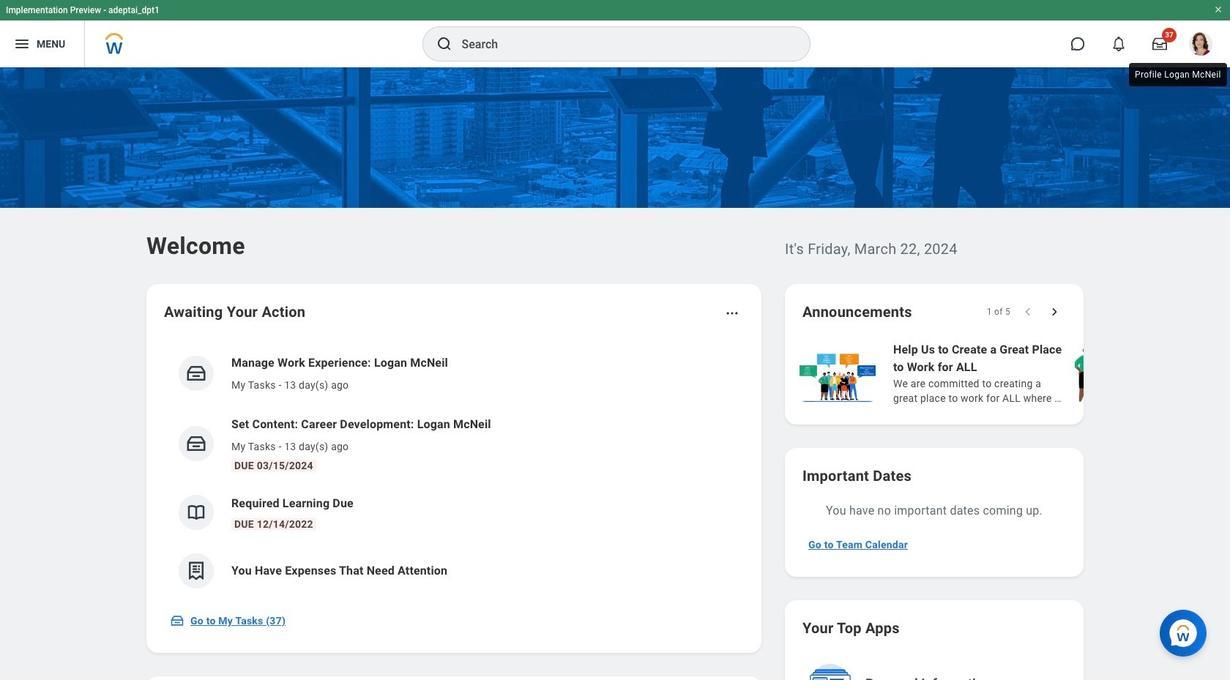 Task type: locate. For each thing, give the bounding box(es) containing it.
tooltip
[[1127, 60, 1231, 89]]

close environment banner image
[[1215, 5, 1223, 14]]

1 vertical spatial inbox image
[[170, 614, 185, 629]]

status
[[987, 306, 1011, 318]]

dashboard expenses image
[[185, 560, 207, 582]]

list
[[797, 340, 1231, 407], [164, 343, 744, 601]]

book open image
[[185, 502, 207, 524]]

justify image
[[13, 35, 31, 53]]

main content
[[0, 67, 1231, 681]]

Search Workday  search field
[[462, 28, 780, 60]]

inbox large image
[[1153, 37, 1168, 51]]

0 vertical spatial inbox image
[[185, 363, 207, 385]]

inbox image
[[185, 363, 207, 385], [170, 614, 185, 629]]

profile logan mcneil image
[[1190, 32, 1213, 59]]

notifications large image
[[1112, 37, 1127, 51]]

banner
[[0, 0, 1231, 67]]



Task type: describe. For each thing, give the bounding box(es) containing it.
1 horizontal spatial inbox image
[[185, 363, 207, 385]]

1 horizontal spatial list
[[797, 340, 1231, 407]]

0 horizontal spatial inbox image
[[170, 614, 185, 629]]

search image
[[436, 35, 453, 53]]

inbox image
[[185, 433, 207, 455]]

0 horizontal spatial list
[[164, 343, 744, 601]]

chevron right small image
[[1048, 305, 1062, 319]]

chevron left small image
[[1021, 305, 1036, 319]]

related actions image
[[725, 306, 740, 321]]



Task type: vqa. For each thing, say whether or not it's contained in the screenshot.
chevron right small image
yes



